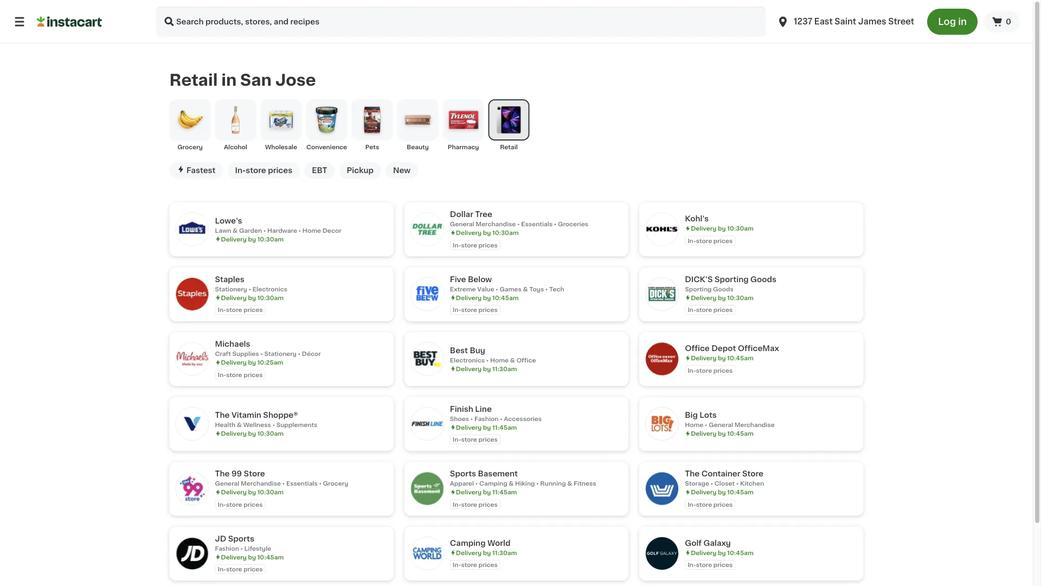 Task type: describe. For each thing, give the bounding box(es) containing it.
kohl's image
[[646, 213, 679, 246]]

finish line shoes • fashion • accessories
[[450, 405, 542, 422]]

lowe's lawn & garden • hardware • home decor
[[215, 217, 342, 233]]

by for lowe's
[[248, 236, 256, 242]]

1237
[[794, 18, 813, 26]]

new
[[393, 167, 411, 174]]

closet
[[715, 480, 735, 486]]

essentials inside the 99 store general merchandise • essentials • grocery
[[286, 480, 318, 486]]

basement
[[478, 470, 518, 477]]

1237 east saint james street
[[794, 18, 915, 26]]

in-store prices down dick's
[[688, 307, 733, 313]]

delivery for the container store
[[691, 489, 717, 495]]

10:30am for dollar tree
[[493, 230, 519, 236]]

store down apparel
[[461, 501, 477, 507]]

store down 'golf galaxy'
[[697, 562, 713, 568]]

the container store storage • closet • kitchen
[[685, 470, 765, 486]]

retail in san jose main content
[[0, 43, 1034, 586]]

by for best buy
[[483, 366, 491, 372]]

delivery by 10:25am
[[221, 359, 283, 365]]

delivery for michaels
[[221, 359, 247, 365]]

store down the staples
[[226, 307, 242, 313]]

in- right the 99 store image
[[218, 501, 226, 507]]

by for jd sports
[[248, 554, 256, 560]]

pickup button
[[339, 162, 381, 178]]

the for 99
[[215, 470, 230, 477]]

in- down the staples
[[218, 307, 226, 313]]

supplies
[[232, 351, 259, 357]]

supplements
[[277, 422, 318, 428]]

fitness
[[574, 480, 597, 486]]

lots
[[700, 411, 717, 419]]

by for sports basement
[[483, 489, 491, 495]]

10:45am for the container store
[[728, 489, 754, 495]]

fastest
[[187, 167, 216, 174]]

& inside the vitamin shoppe® health & wellness • supplements
[[237, 422, 242, 428]]

grocery inside the 99 store general merchandise • essentials • grocery
[[323, 480, 349, 486]]

home inside big lots home • general merchandise
[[685, 422, 704, 428]]

jd
[[215, 535, 226, 542]]

10:45am for five below
[[493, 295, 519, 301]]

10:25am
[[258, 359, 283, 365]]

delivery for the 99 store
[[221, 489, 247, 495]]

michaels craft supplies • stationery • décor
[[215, 340, 321, 357]]

lowe's
[[215, 217, 242, 224]]

in- down dollar
[[453, 242, 461, 248]]

by for michaels
[[248, 359, 256, 365]]

delivery by 10:45am down 'galaxy'
[[691, 550, 754, 556]]

finish line image
[[411, 408, 444, 440]]

10:30am for the 99 store
[[258, 489, 284, 495]]

delivery for big lots
[[691, 431, 717, 437]]

line
[[475, 405, 492, 413]]

in for log
[[959, 17, 967, 26]]

stationery inside "michaels craft supplies • stationery • décor"
[[265, 351, 297, 357]]

by for dick's sporting goods
[[718, 295, 726, 301]]

the for vitamin
[[215, 411, 230, 419]]

extreme
[[450, 286, 476, 292]]

in- down jd
[[218, 566, 226, 572]]

pets
[[366, 144, 379, 150]]

store for the container store
[[743, 470, 764, 477]]

prices down the camping world
[[479, 562, 498, 568]]

instacart logo image
[[37, 15, 102, 28]]

delivery by 10:30am for dollar tree
[[456, 230, 519, 236]]

dick's sporting goods sporting goods
[[685, 275, 777, 292]]

in-store prices down 'shoes'
[[453, 436, 498, 442]]

new button
[[386, 162, 418, 178]]

in-store prices inside button
[[235, 167, 293, 174]]

prices down the 99 store general merchandise • essentials • grocery
[[244, 501, 263, 507]]

in-store prices down 'golf galaxy'
[[688, 562, 733, 568]]

best
[[450, 347, 468, 354]]

store down kohl's
[[697, 238, 713, 244]]

general inside the 99 store general merchandise • essentials • grocery
[[215, 480, 239, 486]]

lawn
[[215, 227, 231, 233]]

by for the vitamin shoppe®
[[248, 431, 256, 437]]

apparel
[[450, 480, 474, 486]]

prices down closet
[[714, 501, 733, 507]]

10:45am down office depot officemax on the bottom right of the page
[[728, 355, 754, 361]]

officemax
[[738, 344, 780, 352]]

11:45am for finish line
[[493, 424, 517, 430]]

hiking
[[516, 480, 535, 486]]

in-store prices down apparel
[[453, 501, 498, 507]]

• inside best buy electronics • home & office
[[487, 357, 489, 363]]

delivery by 11:45am for basement
[[456, 489, 517, 495]]

10:45am for big lots
[[728, 431, 754, 437]]

prices down 'galaxy'
[[714, 562, 733, 568]]

merchandise inside dollar tree general merchandise • essentials • groceries
[[476, 221, 516, 227]]

by for the container store
[[718, 489, 726, 495]]

delivery for lowe's
[[221, 236, 247, 242]]

delivery by 10:30am for the vitamin shoppe®
[[221, 431, 284, 437]]

essentials inside dollar tree general merchandise • essentials • groceries
[[522, 221, 553, 227]]

10:30am for lowe's
[[258, 236, 284, 242]]

in-store prices down staples stationery • electronics
[[218, 307, 263, 313]]

delivery for finish line
[[456, 424, 482, 430]]

1 delivery by 11:30am from the top
[[456, 366, 517, 372]]

in-store prices down tree
[[453, 242, 498, 248]]

by for big lots
[[718, 431, 726, 437]]

east
[[815, 18, 833, 26]]

stationery inside staples stationery • electronics
[[215, 286, 247, 292]]

in- down apparel
[[453, 501, 461, 507]]

lifestyle
[[245, 545, 271, 551]]

delivery down the camping world
[[456, 550, 482, 556]]

beauty button
[[397, 99, 439, 151]]

electronics inside best buy electronics • home & office
[[450, 357, 485, 363]]

craft
[[215, 351, 231, 357]]

99
[[232, 470, 242, 477]]

in-store prices down delivery by 10:25am
[[218, 372, 263, 378]]

camping inside sports basement apparel • camping & hiking • running & fitness
[[480, 480, 508, 486]]

prices inside button
[[268, 167, 293, 174]]

0 horizontal spatial sporting
[[685, 286, 712, 292]]

michaels image
[[176, 343, 209, 375]]

running
[[541, 480, 566, 486]]

office inside best buy electronics • home & office
[[517, 357, 536, 363]]

• inside big lots home • general merchandise
[[705, 422, 708, 428]]

camping world
[[450, 539, 511, 547]]

five below image
[[411, 278, 444, 310]]

dick's
[[685, 275, 713, 283]]

health
[[215, 422, 236, 428]]

staples image
[[176, 278, 209, 310]]

pickup
[[347, 167, 374, 174]]

& inside best buy electronics • home & office
[[510, 357, 515, 363]]

garden
[[239, 227, 262, 233]]

dick's sporting goods image
[[646, 278, 679, 310]]

1237 east saint james street button
[[777, 7, 915, 37]]

& inside five below extreme value • games & toys • tech
[[523, 286, 528, 292]]

store down storage
[[697, 501, 713, 507]]

in- right office depot officemax image
[[688, 367, 697, 373]]

the 99 store general merchandise • essentials • grocery
[[215, 470, 349, 486]]

staples stationery • electronics
[[215, 275, 288, 292]]

fashion inside jd sports fashion • lifestyle
[[215, 545, 239, 551]]

in- down kohl's
[[688, 238, 697, 244]]

delivery for sports basement
[[456, 489, 482, 495]]

& inside "lowe's lawn & garden • hardware • home decor"
[[233, 227, 238, 233]]

shoppe®
[[263, 411, 298, 419]]

1237 east saint james street button
[[771, 7, 921, 37]]

in-store prices down the camping world
[[453, 562, 498, 568]]

1 11:30am from the top
[[493, 366, 517, 372]]

by for five below
[[483, 295, 491, 301]]

general inside big lots home • general merchandise
[[709, 422, 734, 428]]

big lots home • general merchandise
[[685, 411, 775, 428]]

prices down staples stationery • electronics
[[244, 307, 263, 313]]

golf
[[685, 539, 702, 547]]

tech
[[550, 286, 565, 292]]

pharmacy button
[[443, 99, 484, 151]]

prices down delivery by 10:25am
[[244, 372, 263, 378]]

store down the camping world
[[461, 562, 477, 568]]

• inside jd sports fashion • lifestyle
[[241, 545, 243, 551]]

best buy image
[[411, 343, 444, 375]]

kohl's
[[685, 215, 709, 222]]

alcohol
[[224, 144, 247, 150]]

storage
[[685, 480, 710, 486]]

delivery by 10:30am down kohl's
[[691, 225, 754, 231]]

pets button
[[352, 99, 393, 151]]

store inside the in-store prices button
[[246, 167, 266, 174]]

prices down lifestyle
[[244, 566, 263, 572]]

in- down 'shoes'
[[453, 436, 461, 442]]

wholesale button
[[261, 99, 302, 151]]

log in button
[[928, 9, 978, 35]]

beauty
[[407, 144, 429, 150]]

groceries
[[558, 221, 589, 227]]

delivery by 10:45am down depot
[[691, 355, 754, 361]]

1 vertical spatial camping
[[450, 539, 486, 547]]

michaels
[[215, 340, 250, 348]]

convenience
[[307, 144, 347, 150]]

ebt button
[[305, 162, 335, 178]]

delivery by 10:30am for staples
[[221, 295, 284, 301]]

delivery by 10:30am for the 99 store
[[221, 489, 284, 495]]

delivery down 'golf galaxy'
[[691, 550, 717, 556]]

sports basement image
[[411, 472, 444, 505]]

in- right camping world image
[[453, 562, 461, 568]]

0 button
[[985, 11, 1021, 33]]

10:30am for dick's sporting goods
[[728, 295, 754, 301]]

sports inside sports basement apparel • camping & hiking • running & fitness
[[450, 470, 476, 477]]

merchandise inside the 99 store general merchandise • essentials • grocery
[[241, 480, 281, 486]]

prices down depot
[[714, 367, 733, 373]]

store down 99
[[226, 501, 242, 507]]

prices down value
[[479, 307, 498, 313]]

delivery by 10:30am for dick's sporting goods
[[691, 295, 754, 301]]

prices down tree
[[479, 242, 498, 248]]

tree
[[475, 210, 493, 218]]

log in
[[939, 17, 967, 26]]

log
[[939, 17, 957, 26]]

1 horizontal spatial sporting
[[715, 275, 749, 283]]

the container store image
[[646, 472, 679, 505]]

delivery for staples
[[221, 295, 247, 301]]

delivery by 10:45am for the container store
[[691, 489, 754, 495]]



Task type: locate. For each thing, give the bounding box(es) containing it.
saint
[[835, 18, 857, 26]]

in-store prices down value
[[453, 307, 498, 313]]

in- down storage
[[688, 501, 697, 507]]

lowe's image
[[176, 213, 209, 246]]

camping left world
[[450, 539, 486, 547]]

by
[[718, 225, 726, 231], [483, 230, 491, 236], [248, 236, 256, 242], [248, 295, 256, 301], [483, 295, 491, 301], [718, 295, 726, 301], [718, 355, 726, 361], [248, 359, 256, 365], [483, 366, 491, 372], [483, 424, 491, 430], [248, 431, 256, 437], [718, 431, 726, 437], [248, 489, 256, 495], [483, 489, 491, 495], [718, 489, 726, 495], [483, 550, 491, 556], [718, 550, 726, 556], [248, 554, 256, 560]]

in-store prices down wholesale
[[235, 167, 293, 174]]

in inside button
[[959, 17, 967, 26]]

1 vertical spatial fashion
[[215, 545, 239, 551]]

by for finish line
[[483, 424, 491, 430]]

home
[[303, 227, 321, 233], [490, 357, 509, 363], [685, 422, 704, 428]]

accessories
[[504, 416, 542, 422]]

the up storage
[[685, 470, 700, 477]]

1 horizontal spatial home
[[490, 357, 509, 363]]

value
[[478, 286, 495, 292]]

1 vertical spatial in
[[221, 72, 237, 88]]

retail button
[[489, 99, 530, 151]]

five below extreme value • games & toys • tech
[[450, 275, 565, 292]]

delivery by 10:45am down value
[[456, 295, 519, 301]]

delivery by 11:30am down best buy electronics • home & office
[[456, 366, 517, 372]]

delivery by 10:30am down 99
[[221, 489, 284, 495]]

1 vertical spatial stationery
[[265, 351, 297, 357]]

store inside the container store storage • closet • kitchen
[[743, 470, 764, 477]]

2 vertical spatial home
[[685, 422, 704, 428]]

11:45am down basement
[[493, 489, 517, 495]]

0 horizontal spatial general
[[215, 480, 239, 486]]

0 vertical spatial in
[[959, 17, 967, 26]]

in- inside button
[[235, 167, 246, 174]]

10:30am
[[728, 225, 754, 231], [493, 230, 519, 236], [258, 236, 284, 242], [258, 295, 284, 301], [728, 295, 754, 301], [258, 431, 284, 437], [258, 489, 284, 495]]

container
[[702, 470, 741, 477]]

1 vertical spatial delivery by 11:30am
[[456, 550, 517, 556]]

retail right pharmacy
[[500, 144, 518, 150]]

2 horizontal spatial merchandise
[[735, 422, 775, 428]]

prices down basement
[[479, 501, 498, 507]]

grocery inside button
[[178, 144, 203, 150]]

grocery button
[[170, 99, 211, 151]]

2 store from the left
[[743, 470, 764, 477]]

general down 99
[[215, 480, 239, 486]]

staples
[[215, 275, 245, 283]]

1 store from the left
[[244, 470, 265, 477]]

office
[[685, 344, 710, 352], [517, 357, 536, 363]]

10:45am for jd sports
[[258, 554, 284, 560]]

1 vertical spatial retail
[[500, 144, 518, 150]]

store down 'shoes'
[[461, 436, 477, 442]]

street
[[889, 18, 915, 26]]

store down delivery by 10:25am
[[226, 372, 242, 378]]

store
[[246, 167, 266, 174], [697, 238, 713, 244], [461, 242, 477, 248], [226, 307, 242, 313], [461, 307, 477, 313], [697, 307, 713, 313], [697, 367, 713, 373], [226, 372, 242, 378], [461, 436, 477, 442], [226, 501, 242, 507], [461, 501, 477, 507], [697, 501, 713, 507], [461, 562, 477, 568], [697, 562, 713, 568], [226, 566, 242, 572]]

0 horizontal spatial stationery
[[215, 286, 247, 292]]

2 delivery by 11:30am from the top
[[456, 550, 517, 556]]

2 horizontal spatial general
[[709, 422, 734, 428]]

11:45am
[[493, 424, 517, 430], [493, 489, 517, 495]]

0 vertical spatial sporting
[[715, 275, 749, 283]]

delivery by 10:30am down dick's sporting goods sporting goods
[[691, 295, 754, 301]]

shoes
[[450, 416, 469, 422]]

10:45am down 'galaxy'
[[728, 550, 754, 556]]

home down big
[[685, 422, 704, 428]]

home up line
[[490, 357, 509, 363]]

1 horizontal spatial office
[[685, 344, 710, 352]]

delivery down storage
[[691, 489, 717, 495]]

in-
[[235, 167, 246, 174], [688, 238, 697, 244], [453, 242, 461, 248], [218, 307, 226, 313], [453, 307, 461, 313], [688, 307, 697, 313], [688, 367, 697, 373], [218, 372, 226, 378], [453, 436, 461, 442], [218, 501, 226, 507], [453, 501, 461, 507], [688, 501, 697, 507], [453, 562, 461, 568], [688, 562, 697, 568], [218, 566, 226, 572]]

retail for retail
[[500, 144, 518, 150]]

alcohol button
[[215, 99, 256, 151]]

1 vertical spatial essentials
[[286, 480, 318, 486]]

galaxy
[[704, 539, 731, 547]]

stationery up 10:25am
[[265, 351, 297, 357]]

1 horizontal spatial essentials
[[522, 221, 553, 227]]

sports inside jd sports fashion • lifestyle
[[228, 535, 254, 542]]

store down depot
[[697, 367, 713, 373]]

0 vertical spatial general
[[450, 221, 475, 227]]

in right log
[[959, 17, 967, 26]]

delivery by 10:30am for lowe's
[[221, 236, 284, 242]]

dollar
[[450, 210, 474, 218]]

1 vertical spatial electronics
[[450, 357, 485, 363]]

the inside the 99 store general merchandise • essentials • grocery
[[215, 470, 230, 477]]

1 horizontal spatial fashion
[[475, 416, 499, 422]]

in-store prices down kohl's
[[688, 238, 733, 244]]

&
[[233, 227, 238, 233], [523, 286, 528, 292], [510, 357, 515, 363], [237, 422, 242, 428], [509, 480, 514, 486], [568, 480, 573, 486]]

stationery
[[215, 286, 247, 292], [265, 351, 297, 357]]

sports basement apparel • camping & hiking • running & fitness
[[450, 470, 597, 486]]

0 vertical spatial 11:30am
[[493, 366, 517, 372]]

in-store prices button
[[228, 162, 300, 178]]

office depot officemax
[[685, 344, 780, 352]]

vitamin
[[232, 411, 262, 419]]

fashion
[[475, 416, 499, 422], [215, 545, 239, 551]]

delivery down apparel
[[456, 489, 482, 495]]

home inside best buy electronics • home & office
[[490, 357, 509, 363]]

0 horizontal spatial in
[[221, 72, 237, 88]]

in-store prices down storage
[[688, 501, 733, 507]]

1 vertical spatial general
[[709, 422, 734, 428]]

0 horizontal spatial merchandise
[[241, 480, 281, 486]]

store down dollar
[[461, 242, 477, 248]]

kitchen
[[741, 480, 765, 486]]

1 horizontal spatial goods
[[751, 275, 777, 283]]

•
[[518, 221, 520, 227], [554, 221, 557, 227], [264, 227, 266, 233], [299, 227, 301, 233], [249, 286, 251, 292], [496, 286, 498, 292], [546, 286, 548, 292], [261, 351, 263, 357], [298, 351, 301, 357], [487, 357, 489, 363], [471, 416, 473, 422], [500, 416, 503, 422], [273, 422, 275, 428], [705, 422, 708, 428], [283, 480, 285, 486], [319, 480, 322, 486], [476, 480, 478, 486], [537, 480, 539, 486], [711, 480, 714, 486], [737, 480, 739, 486], [241, 545, 243, 551]]

1 vertical spatial 11:30am
[[493, 550, 517, 556]]

0
[[1007, 18, 1012, 26]]

1 vertical spatial 11:45am
[[493, 489, 517, 495]]

merchandise inside big lots home • general merchandise
[[735, 422, 775, 428]]

wellness
[[243, 422, 271, 428]]

camping world image
[[411, 537, 444, 570]]

in for retail
[[221, 72, 237, 88]]

0 vertical spatial goods
[[751, 275, 777, 283]]

delivery down depot
[[691, 355, 717, 361]]

0 horizontal spatial home
[[303, 227, 321, 233]]

10:30am for the vitamin shoppe®
[[258, 431, 284, 437]]

wholesale
[[265, 144, 297, 150]]

0 vertical spatial merchandise
[[476, 221, 516, 227]]

golf galaxy image
[[646, 537, 679, 570]]

0 vertical spatial 11:45am
[[493, 424, 517, 430]]

sporting right dick's
[[715, 275, 749, 283]]

merchandise
[[476, 221, 516, 227], [735, 422, 775, 428], [241, 480, 281, 486]]

toys
[[530, 286, 544, 292]]

delivery for the vitamin shoppe®
[[221, 431, 247, 437]]

delivery by 11:45am for line
[[456, 424, 517, 430]]

delivery for five below
[[456, 295, 482, 301]]

prices up dick's sporting goods sporting goods
[[714, 238, 733, 244]]

by for the 99 store
[[248, 489, 256, 495]]

10:45am down kitchen
[[728, 489, 754, 495]]

sporting down dick's
[[685, 286, 712, 292]]

1 vertical spatial goods
[[714, 286, 734, 292]]

ebt
[[312, 167, 327, 174]]

0 horizontal spatial essentials
[[286, 480, 318, 486]]

delivery down craft
[[221, 359, 247, 365]]

delivery down the staples
[[221, 295, 247, 301]]

in-store prices down depot
[[688, 367, 733, 373]]

in- down golf on the bottom right of page
[[688, 562, 697, 568]]

essentials
[[522, 221, 553, 227], [286, 480, 318, 486]]

fastest button
[[170, 162, 223, 178]]

0 vertical spatial delivery by 11:30am
[[456, 366, 517, 372]]

0 horizontal spatial grocery
[[178, 144, 203, 150]]

11:30am down world
[[493, 550, 517, 556]]

delivery down health
[[221, 431, 247, 437]]

10:45am
[[493, 295, 519, 301], [728, 355, 754, 361], [728, 431, 754, 437], [728, 489, 754, 495], [728, 550, 754, 556], [258, 554, 284, 560]]

store
[[244, 470, 265, 477], [743, 470, 764, 477]]

delivery by 10:30am down tree
[[456, 230, 519, 236]]

delivery by 10:30am down wellness
[[221, 431, 284, 437]]

the
[[215, 411, 230, 419], [215, 470, 230, 477], [685, 470, 700, 477]]

• inside the vitamin shoppe® health & wellness • supplements
[[273, 422, 275, 428]]

delivery for dollar tree
[[456, 230, 482, 236]]

retail for retail in san jose
[[170, 72, 218, 88]]

in- down dick's
[[688, 307, 697, 313]]

office depot officemax image
[[646, 343, 679, 375]]

delivery by 10:30am down garden
[[221, 236, 284, 242]]

0 vertical spatial fashion
[[475, 416, 499, 422]]

1 vertical spatial merchandise
[[735, 422, 775, 428]]

by for staples
[[248, 295, 256, 301]]

11:45am for sports basement
[[493, 489, 517, 495]]

the left 99
[[215, 470, 230, 477]]

in left san
[[221, 72, 237, 88]]

0 vertical spatial office
[[685, 344, 710, 352]]

• inside staples stationery • electronics
[[249, 286, 251, 292]]

Search field
[[156, 7, 766, 37]]

11:30am down best buy electronics • home & office
[[493, 366, 517, 372]]

1 vertical spatial grocery
[[323, 480, 349, 486]]

camping down basement
[[480, 480, 508, 486]]

convenience button
[[306, 99, 348, 151]]

1 horizontal spatial stationery
[[265, 351, 297, 357]]

store down alcohol
[[246, 167, 266, 174]]

1 delivery by 11:45am from the top
[[456, 424, 517, 430]]

general inside dollar tree general merchandise • essentials • groceries
[[450, 221, 475, 227]]

0 vertical spatial electronics
[[253, 286, 288, 292]]

jose
[[275, 72, 316, 88]]

below
[[468, 275, 492, 283]]

store down extreme
[[461, 307, 477, 313]]

delivery for dick's sporting goods
[[691, 295, 717, 301]]

delivery down 'shoes'
[[456, 424, 482, 430]]

grocery
[[178, 144, 203, 150], [323, 480, 349, 486]]

home left the decor
[[303, 227, 321, 233]]

electronics
[[253, 286, 288, 292], [450, 357, 485, 363]]

by for dollar tree
[[483, 230, 491, 236]]

best buy electronics • home & office
[[450, 347, 536, 363]]

0 vertical spatial home
[[303, 227, 321, 233]]

1 horizontal spatial grocery
[[323, 480, 349, 486]]

1 vertical spatial delivery by 11:45am
[[456, 489, 517, 495]]

1 horizontal spatial in
[[959, 17, 967, 26]]

delivery down jd sports fashion • lifestyle
[[221, 554, 247, 560]]

prices down dick's sporting goods sporting goods
[[714, 307, 733, 313]]

0 vertical spatial sports
[[450, 470, 476, 477]]

delivery for jd sports
[[221, 554, 247, 560]]

the inside the container store storage • closet • kitchen
[[685, 470, 700, 477]]

0 vertical spatial grocery
[[178, 144, 203, 150]]

0 vertical spatial delivery by 11:45am
[[456, 424, 517, 430]]

finish
[[450, 405, 474, 413]]

None search field
[[156, 7, 766, 37]]

1 vertical spatial office
[[517, 357, 536, 363]]

0 horizontal spatial fashion
[[215, 545, 239, 551]]

store down dick's
[[697, 307, 713, 313]]

1 horizontal spatial electronics
[[450, 357, 485, 363]]

the vitamin shoppe® image
[[176, 408, 209, 440]]

fashion inside the finish line shoes • fashion • accessories
[[475, 416, 499, 422]]

pharmacy
[[448, 144, 479, 150]]

fashion down jd
[[215, 545, 239, 551]]

sports up lifestyle
[[228, 535, 254, 542]]

delivery by 11:45am down the finish line shoes • fashion • accessories
[[456, 424, 517, 430]]

1 vertical spatial sports
[[228, 535, 254, 542]]

delivery by 10:45am for big lots
[[691, 431, 754, 437]]

1 horizontal spatial sports
[[450, 470, 476, 477]]

1 horizontal spatial merchandise
[[476, 221, 516, 227]]

big
[[685, 411, 698, 419]]

in-store prices down jd sports fashion • lifestyle
[[218, 566, 263, 572]]

dollar tree image
[[411, 213, 444, 246]]

0 horizontal spatial sports
[[228, 535, 254, 542]]

0 vertical spatial retail
[[170, 72, 218, 88]]

delivery down 'lots'
[[691, 431, 717, 437]]

home inside "lowe's lawn & garden • hardware • home decor"
[[303, 227, 321, 233]]

delivery by 10:45am for five below
[[456, 295, 519, 301]]

sports up apparel
[[450, 470, 476, 477]]

2 delivery by 11:45am from the top
[[456, 489, 517, 495]]

2 vertical spatial general
[[215, 480, 239, 486]]

delivery by 10:45am down closet
[[691, 489, 754, 495]]

the up health
[[215, 411, 230, 419]]

delivery by 10:45am down big lots home • general merchandise
[[691, 431, 754, 437]]

goods
[[751, 275, 777, 283], [714, 286, 734, 292]]

electronics inside staples stationery • electronics
[[253, 286, 288, 292]]

décor
[[302, 351, 321, 357]]

1 horizontal spatial store
[[743, 470, 764, 477]]

jd sports fashion • lifestyle
[[215, 535, 271, 551]]

2 vertical spatial merchandise
[[241, 480, 281, 486]]

store inside the 99 store general merchandise • essentials • grocery
[[244, 470, 265, 477]]

hardware
[[268, 227, 297, 233]]

0 vertical spatial stationery
[[215, 286, 247, 292]]

in- down craft
[[218, 372, 226, 378]]

2 11:30am from the top
[[493, 550, 517, 556]]

delivery by 10:45am for jd sports
[[221, 554, 284, 560]]

0 horizontal spatial store
[[244, 470, 265, 477]]

world
[[488, 539, 511, 547]]

the 99 store image
[[176, 472, 209, 505]]

jd sports image
[[176, 537, 209, 570]]

sports
[[450, 470, 476, 477], [228, 535, 254, 542]]

the inside the vitamin shoppe® health & wellness • supplements
[[215, 411, 230, 419]]

in- down extreme
[[453, 307, 461, 313]]

games
[[500, 286, 522, 292]]

in-store prices down 99
[[218, 501, 263, 507]]

0 horizontal spatial office
[[517, 357, 536, 363]]

delivery by 11:45am down basement
[[456, 489, 517, 495]]

2 horizontal spatial home
[[685, 422, 704, 428]]

retail inside retail button
[[500, 144, 518, 150]]

1 11:45am from the top
[[493, 424, 517, 430]]

delivery by 10:30am
[[691, 225, 754, 231], [456, 230, 519, 236], [221, 236, 284, 242], [221, 295, 284, 301], [691, 295, 754, 301], [221, 431, 284, 437], [221, 489, 284, 495]]

delivery by 10:45am
[[456, 295, 519, 301], [691, 355, 754, 361], [691, 431, 754, 437], [691, 489, 754, 495], [691, 550, 754, 556], [221, 554, 284, 560]]

0 horizontal spatial retail
[[170, 72, 218, 88]]

0 horizontal spatial electronics
[[253, 286, 288, 292]]

in inside main content
[[221, 72, 237, 88]]

store for the 99 store
[[244, 470, 265, 477]]

buy
[[470, 347, 486, 354]]

delivery
[[691, 225, 717, 231], [456, 230, 482, 236], [221, 236, 247, 242], [221, 295, 247, 301], [456, 295, 482, 301], [691, 295, 717, 301], [691, 355, 717, 361], [221, 359, 247, 365], [456, 366, 482, 372], [456, 424, 482, 430], [221, 431, 247, 437], [691, 431, 717, 437], [221, 489, 247, 495], [456, 489, 482, 495], [691, 489, 717, 495], [456, 550, 482, 556], [691, 550, 717, 556], [221, 554, 247, 560]]

1 horizontal spatial general
[[450, 221, 475, 227]]

10:30am for staples
[[258, 295, 284, 301]]

delivery down kohl's
[[691, 225, 717, 231]]

five
[[450, 275, 466, 283]]

golf galaxy
[[685, 539, 731, 547]]

0 vertical spatial essentials
[[522, 221, 553, 227]]

0 vertical spatial camping
[[480, 480, 508, 486]]

delivery for best buy
[[456, 366, 482, 372]]

store down jd sports fashion • lifestyle
[[226, 566, 242, 572]]

stationery down the staples
[[215, 286, 247, 292]]

san
[[240, 72, 272, 88]]

james
[[859, 18, 887, 26]]

the vitamin shoppe® health & wellness • supplements
[[215, 411, 318, 428]]

big lots image
[[646, 408, 679, 440]]

1 horizontal spatial retail
[[500, 144, 518, 150]]

prices down the finish line shoes • fashion • accessories
[[479, 436, 498, 442]]

0 horizontal spatial goods
[[714, 286, 734, 292]]

2 11:45am from the top
[[493, 489, 517, 495]]

dollar tree general merchandise • essentials • groceries
[[450, 210, 589, 227]]

depot
[[712, 344, 737, 352]]

delivery down dick's
[[691, 295, 717, 301]]

delivery down buy
[[456, 366, 482, 372]]

in- down alcohol
[[235, 167, 246, 174]]

1 vertical spatial home
[[490, 357, 509, 363]]

1 vertical spatial sporting
[[685, 286, 712, 292]]

delivery down 99
[[221, 489, 247, 495]]

the for container
[[685, 470, 700, 477]]



Task type: vqa. For each thing, say whether or not it's contained in the screenshot.


